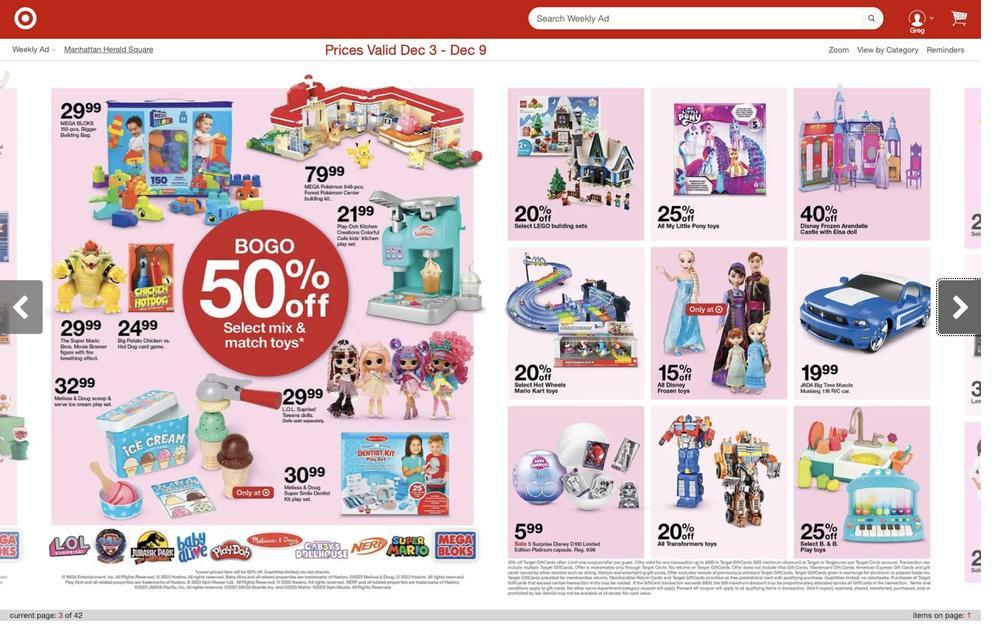 Task type: locate. For each thing, give the bounding box(es) containing it.
weekly
[[12, 45, 37, 54]]

reminders
[[927, 45, 964, 54]]

square
[[128, 45, 153, 54]]

1
[[967, 611, 971, 621]]

2 page: from the left
[[945, 611, 965, 621]]

ad
[[40, 45, 49, 54]]

3 left -
[[429, 41, 437, 58]]

form
[[529, 7, 883, 30]]

1 horizontal spatial page:
[[945, 611, 965, 621]]

view your cart on target.com image
[[951, 10, 967, 26]]

page:
[[37, 611, 56, 621], [945, 611, 965, 621]]

0 horizontal spatial 3
[[59, 611, 63, 621]]

Search Weekly Ad search field
[[529, 7, 883, 30]]

1 page: from the left
[[37, 611, 56, 621]]

dec right -
[[450, 41, 475, 58]]

reminders link
[[927, 44, 973, 55]]

0 horizontal spatial page:
[[37, 611, 56, 621]]

page: left 'of'
[[37, 611, 56, 621]]

view by category
[[857, 45, 918, 54]]

3 left 'of'
[[59, 611, 63, 621]]

by
[[876, 45, 884, 54]]

weekly ad link
[[12, 44, 64, 55]]

0 horizontal spatial dec
[[400, 41, 425, 58]]

manhattan herald square link
[[64, 44, 162, 55]]

prices valid dec 3 - dec 9
[[325, 41, 487, 58]]

3
[[429, 41, 437, 58], [59, 611, 63, 621]]

items on page: 1
[[913, 611, 971, 621]]

view by category link
[[857, 45, 927, 54]]

1 dec from the left
[[400, 41, 425, 58]]

page: left the 1
[[945, 611, 965, 621]]

greg link
[[900, 0, 934, 36]]

herald
[[103, 45, 126, 54]]

dec
[[400, 41, 425, 58], [450, 41, 475, 58]]

0 vertical spatial 3
[[429, 41, 437, 58]]

dec left -
[[400, 41, 425, 58]]

go to target.com image
[[14, 7, 37, 29]]

zoom link
[[829, 44, 857, 55]]

1 vertical spatial 3
[[59, 611, 63, 621]]

items
[[913, 611, 932, 621]]

category
[[886, 45, 918, 54]]

1 horizontal spatial dec
[[450, 41, 475, 58]]

current page: 3 of 42
[[10, 611, 83, 621]]



Task type: describe. For each thing, give the bounding box(es) containing it.
page 3 image
[[34, 71, 491, 601]]

2 dec from the left
[[450, 41, 475, 58]]

current
[[10, 611, 35, 621]]

zoom
[[829, 45, 849, 54]]

on
[[934, 611, 943, 621]]

of
[[65, 611, 72, 621]]

prices
[[325, 41, 363, 58]]

manhattan herald square
[[64, 45, 153, 54]]

valid
[[367, 41, 397, 58]]

zoom-in element
[[829, 45, 849, 54]]

page 2 image
[[0, 71, 34, 601]]

greg
[[910, 26, 924, 35]]

9
[[479, 41, 487, 58]]

page 4 image
[[491, 71, 947, 601]]

weekly ad
[[12, 45, 49, 54]]

-
[[441, 41, 446, 58]]

manhattan
[[64, 45, 101, 54]]

view
[[857, 45, 874, 54]]

page 5 image
[[947, 71, 981, 601]]

1 horizontal spatial 3
[[429, 41, 437, 58]]

42
[[74, 611, 83, 621]]



Task type: vqa. For each thing, say whether or not it's contained in the screenshot.
TERMS "link"
no



